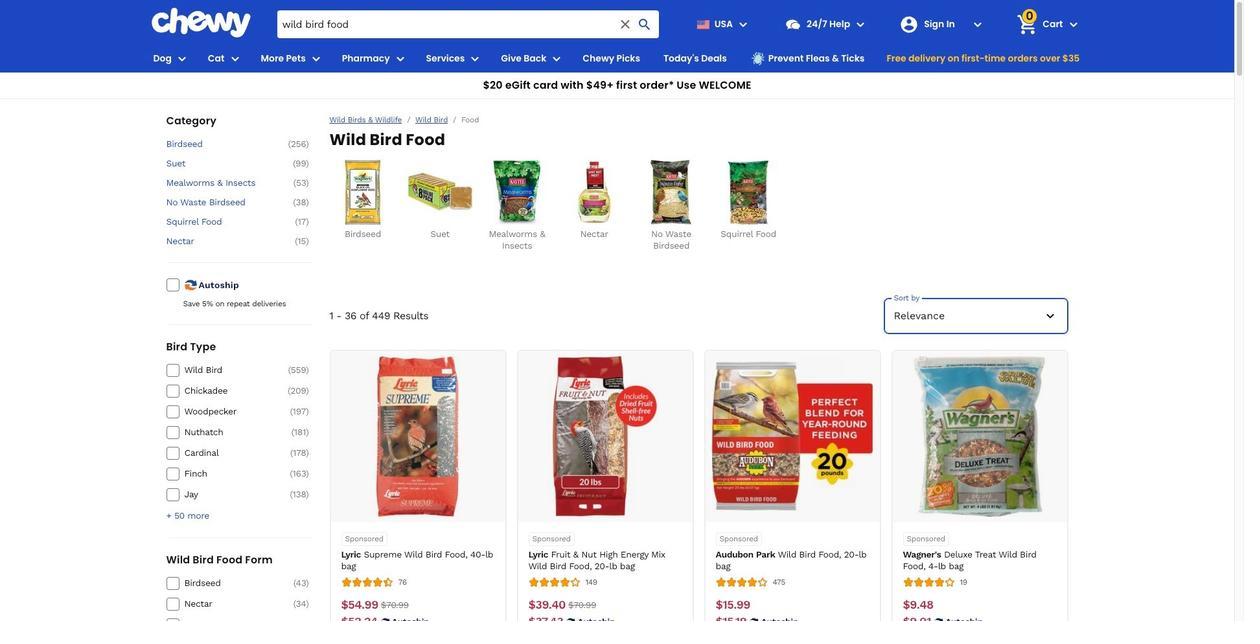 Task type: describe. For each thing, give the bounding box(es) containing it.
delete search image
[[618, 17, 633, 32]]

2 menu image from the left
[[308, 51, 324, 66]]

squirrel food image
[[716, 160, 781, 225]]

suet image
[[408, 160, 473, 225]]

account menu image
[[971, 17, 986, 32]]

cart menu image
[[1066, 17, 1082, 32]]

chewy support image
[[785, 16, 802, 33]]

audubon park wild bird food, 20-lb bag image
[[712, 357, 873, 517]]

chewy home image
[[151, 8, 251, 38]]

site banner
[[0, 0, 1235, 99]]

submit search image
[[637, 17, 653, 32]]

nectar image
[[562, 160, 627, 225]]

items image
[[1016, 13, 1039, 36]]

3 menu image from the left
[[468, 51, 483, 66]]



Task type: vqa. For each thing, say whether or not it's contained in the screenshot.
LIST BOX on the left of the page in Site BANNER
no



Task type: locate. For each thing, give the bounding box(es) containing it.
help menu image
[[853, 17, 869, 32]]

menu image
[[227, 51, 243, 66], [393, 51, 408, 66], [468, 51, 483, 66]]

list
[[330, 160, 1069, 252]]

menu image
[[174, 51, 190, 66], [308, 51, 324, 66], [549, 51, 565, 66]]

0 horizontal spatial menu image
[[227, 51, 243, 66]]

mealworms & insects image
[[485, 160, 550, 225]]

2 horizontal spatial menu image
[[468, 51, 483, 66]]

lyric fruit & nut high energy mix wild bird food, 20-lb bag image
[[525, 357, 686, 517]]

0 horizontal spatial menu image
[[174, 51, 190, 66]]

1 horizontal spatial menu image
[[393, 51, 408, 66]]

lyric supreme wild bird food, 40-lb bag image
[[338, 357, 499, 517]]

Search text field
[[277, 10, 659, 38]]

None text field
[[341, 598, 378, 613], [529, 598, 566, 613], [569, 598, 596, 613], [716, 598, 751, 613], [341, 615, 378, 622], [341, 598, 378, 613], [529, 598, 566, 613], [569, 598, 596, 613], [716, 598, 751, 613], [341, 615, 378, 622]]

3 menu image from the left
[[549, 51, 565, 66]]

1 menu image from the left
[[174, 51, 190, 66]]

birdseed image
[[331, 160, 395, 225]]

change region menu image
[[736, 17, 751, 32]]

2 horizontal spatial menu image
[[549, 51, 565, 66]]

1 horizontal spatial menu image
[[308, 51, 324, 66]]

Product search field
[[277, 10, 659, 38]]

wagner's deluxe treat wild bird food, 4-lb bag image
[[900, 357, 1061, 517]]

None text field
[[381, 598, 409, 613], [903, 598, 934, 613], [529, 615, 564, 622], [716, 615, 747, 622], [903, 615, 931, 622], [381, 598, 409, 613], [903, 598, 934, 613], [529, 615, 564, 622], [716, 615, 747, 622], [903, 615, 931, 622]]

2 menu image from the left
[[393, 51, 408, 66]]

1 menu image from the left
[[227, 51, 243, 66]]

no waste birdseed image
[[639, 160, 704, 225]]



